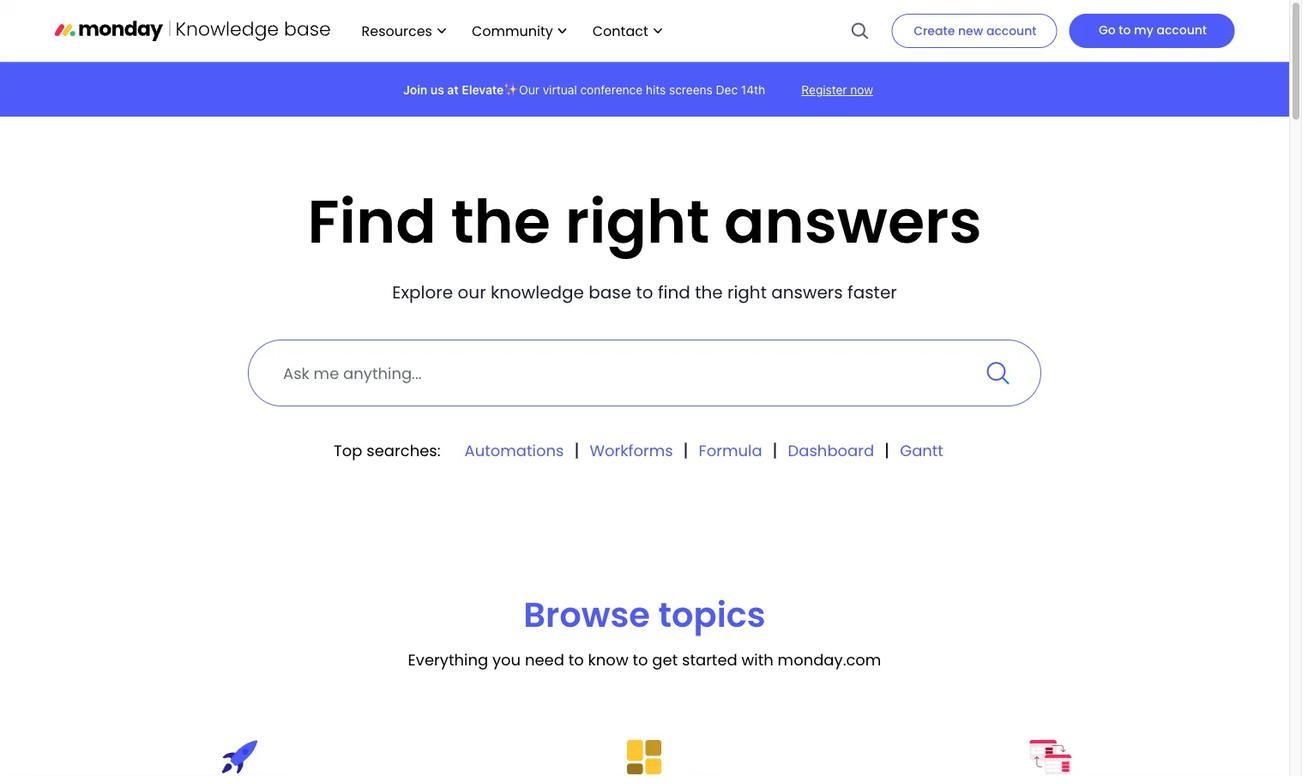 Task type: locate. For each thing, give the bounding box(es) containing it.
to
[[1119, 21, 1132, 38], [636, 281, 654, 305], [569, 649, 584, 671], [633, 649, 648, 671]]

to left get
[[633, 649, 648, 671]]

answers inside 'element'
[[772, 281, 843, 305]]

create
[[914, 22, 956, 39]]

1 vertical spatial right
[[728, 281, 767, 305]]

knowledge
[[491, 281, 584, 305]]

account right new
[[987, 22, 1037, 39]]

register now link
[[802, 83, 887, 97]]

0 horizontal spatial the
[[451, 180, 551, 264]]

everything
[[408, 649, 488, 671]]

1 vertical spatial answers
[[772, 281, 843, 305]]

conference
[[581, 83, 643, 97]]

find the right answers
[[308, 180, 982, 264]]

topics
[[659, 591, 766, 639]]

find
[[658, 281, 691, 305]]

explore our knowledge base to find the right answers faster
[[392, 281, 898, 305]]

monday.com
[[778, 649, 882, 671]]

0 vertical spatial the
[[451, 180, 551, 264]]

list containing resources
[[345, 0, 671, 62]]

✨
[[504, 83, 516, 97]]

account
[[1157, 21, 1208, 38], [987, 22, 1037, 39]]

resources link
[[353, 16, 455, 46]]

join
[[403, 83, 428, 97]]

account right my
[[1157, 21, 1208, 38]]

to right go
[[1119, 21, 1132, 38]]

0 horizontal spatial right
[[565, 180, 710, 264]]

the up our
[[451, 180, 551, 264]]

1 vertical spatial the
[[695, 281, 723, 305]]

0 vertical spatial right
[[565, 180, 710, 264]]

answers up faster
[[724, 180, 982, 264]]

0 vertical spatial answers
[[724, 180, 982, 264]]

browse
[[524, 591, 651, 639]]

resources
[[362, 21, 433, 40]]

the right find
[[695, 281, 723, 305]]

None search field
[[199, 340, 1091, 407]]

workforms
[[590, 440, 673, 462]]

formula
[[699, 440, 763, 462]]

right right find
[[728, 281, 767, 305]]

0 horizontal spatial account
[[987, 22, 1037, 39]]

community link
[[463, 16, 576, 46]]

register
[[802, 83, 848, 97]]

workforms link
[[578, 440, 687, 462]]

answers left faster
[[772, 281, 843, 305]]

explore
[[392, 281, 453, 305]]

Search search field
[[248, 340, 1042, 407]]

with
[[742, 649, 774, 671]]

1 horizontal spatial the
[[695, 281, 723, 305]]

new
[[959, 22, 984, 39]]

create new account link
[[892, 14, 1058, 48]]

go
[[1099, 21, 1116, 38]]

create new account
[[914, 22, 1037, 39]]

to right need
[[569, 649, 584, 671]]

dec
[[716, 83, 738, 97]]

now
[[851, 83, 874, 97]]

gantt link
[[888, 440, 956, 462]]

to left find
[[636, 281, 654, 305]]

right
[[565, 180, 710, 264], [728, 281, 767, 305]]

main element
[[345, 0, 1235, 62]]

search logo image
[[851, 0, 870, 62]]

list
[[345, 0, 671, 62]]

searches:
[[367, 440, 441, 462]]

right up "search here to get answers to your questions" 'element'
[[565, 180, 710, 264]]

our
[[519, 83, 540, 97]]

the
[[451, 180, 551, 264], [695, 281, 723, 305]]

to inside "search here to get answers to your questions" 'element'
[[636, 281, 654, 305]]

need
[[525, 649, 565, 671]]

elevate
[[462, 83, 504, 97]]

1 horizontal spatial right
[[728, 281, 767, 305]]

answers
[[724, 180, 982, 264], [772, 281, 843, 305]]



Task type: describe. For each thing, give the bounding box(es) containing it.
go to my account link
[[1070, 14, 1235, 48]]

dashboard
[[788, 440, 875, 462]]

contact link
[[584, 16, 671, 46]]

automations
[[465, 440, 564, 462]]

my
[[1135, 21, 1154, 38]]

dashboard link
[[776, 440, 888, 462]]

find
[[308, 180, 437, 264]]

us
[[431, 83, 444, 97]]

screens
[[670, 83, 713, 97]]

1 horizontal spatial account
[[1157, 21, 1208, 38]]

you
[[493, 649, 521, 671]]

formula link
[[687, 440, 776, 462]]

the inside "search here to get answers to your questions" 'element'
[[695, 281, 723, 305]]

register now
[[802, 83, 874, 97]]

join us at elevate ✨ our virtual conference hits screens dec 14th
[[403, 83, 766, 97]]

automations link
[[453, 440, 578, 462]]

everything you need to know to get started with monday.com
[[408, 649, 882, 671]]

top
[[334, 440, 363, 462]]

top searches:
[[334, 440, 441, 462]]

base
[[589, 281, 632, 305]]

started
[[682, 649, 738, 671]]

get
[[653, 649, 678, 671]]

virtual
[[543, 83, 577, 97]]

know
[[588, 649, 629, 671]]

gantt
[[900, 440, 944, 462]]

faster
[[848, 281, 898, 305]]

go to my account
[[1099, 21, 1208, 38]]

to inside go to my account link
[[1119, 21, 1132, 38]]

community
[[472, 21, 553, 40]]

right inside "search here to get answers to your questions" 'element'
[[728, 281, 767, 305]]

hits
[[646, 83, 666, 97]]

browse topics
[[524, 591, 766, 639]]

search here to get answers to your questions element
[[199, 280, 1091, 306]]

contact
[[593, 21, 649, 40]]

monday.com logo image
[[54, 12, 331, 49]]

at
[[448, 83, 459, 97]]

14th
[[741, 83, 766, 97]]

our
[[458, 281, 486, 305]]



Task type: vqa. For each thing, say whether or not it's contained in the screenshot.
and to the right
no



